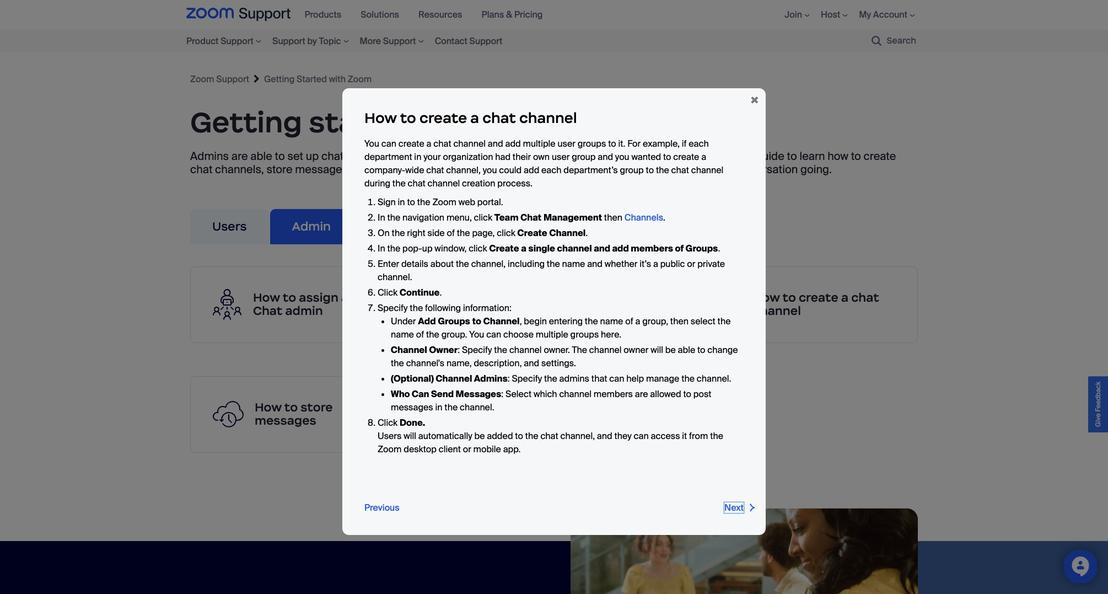 Task type: describe. For each thing, give the bounding box(es) containing it.
in inside the : select which channel members are allowed to post messages in the channel.
[[435, 402, 443, 413]]

sign in to the zoom web portal. in the navigation menu, click team chat management then channels . on the right side of the page, click create channel . in the pop-up window, click create a single channel and add members of groups . enter details about the channel, including the name and whether it's a public or private channel. click continue .
[[378, 196, 725, 299]]

name inside sign in to the zoom web portal. in the navigation menu, click team chat management then channels . on the right side of the page, click create channel . in the pop-up window, click create a single channel and add members of groups . enter details about the channel, including the name and whether it's a public or private channel. click continue .
[[562, 258, 585, 270]]

groups inside , begin entering the name of a group, then select the name of the group. you can choose multiple groups here.
[[571, 329, 599, 340]]

chat with bot image
[[1071, 557, 1091, 579]]

navigation
[[403, 212, 445, 224]]

creation
[[462, 178, 496, 189]]

and up the whether
[[594, 243, 611, 254]]

members inside sign in to the zoom web portal. in the navigation menu, click team chat management then channels . on the right side of the page, click create channel . in the pop-up window, click create a single channel and add members of groups . enter details about the channel, including the name and whether it's a public or private channel. click continue .
[[631, 243, 674, 254]]

1 in from the top
[[378, 212, 385, 224]]

previous link
[[365, 502, 400, 514]]

chat down if
[[672, 164, 689, 176]]

single
[[529, 243, 555, 254]]

how to create a chat channel
[[365, 109, 577, 127]]

client
[[439, 444, 461, 455]]

1 horizontal spatial you
[[615, 151, 630, 163]]

select
[[506, 388, 532, 400]]

sign
[[378, 196, 396, 208]]

add
[[418, 316, 436, 327]]

0 horizontal spatial each
[[542, 164, 562, 176]]

side
[[428, 227, 445, 239]]

public
[[661, 258, 685, 270]]

will inside click done. users will automatically be added to the chat channel, and they can access it from the zoom desktop client or mobile app.
[[404, 430, 416, 442]]

description,
[[474, 358, 522, 369]]

own
[[533, 151, 550, 163]]

the up description,
[[494, 344, 508, 356]]

they
[[615, 430, 632, 442]]

department's
[[564, 164, 618, 176]]

channel up channel's
[[391, 344, 427, 356]]

(optional)
[[391, 373, 434, 385]]

owner
[[429, 344, 458, 356]]

able
[[678, 344, 696, 356]]

1 horizontal spatial each
[[689, 138, 709, 150]]

window,
[[435, 243, 467, 254]]

pop-
[[403, 243, 422, 254]]

select
[[691, 316, 716, 327]]

company-
[[365, 164, 406, 176]]

and inside click done. users will automatically be added to the chat channel, and they can access it from the zoom desktop client or mobile app.
[[597, 430, 613, 442]]

groups inside sign in to the zoom web portal. in the navigation menu, click team chat management then channels . on the right side of the page, click create channel . in the pop-up window, click create a single channel and add members of groups . enter details about the channel, including the name and whether it's a public or private channel. click continue .
[[686, 243, 718, 254]]

manage
[[646, 373, 680, 385]]

it's
[[640, 258, 651, 270]]

to down example,
[[664, 151, 672, 163]]

and inside : specify the channel owner. the channel owner will be able to change the channel's name, description, and settings.
[[524, 358, 540, 369]]

create for to
[[420, 109, 467, 127]]

will inside : specify the channel owner. the channel owner will be able to change the channel's name, description, and settings.
[[651, 344, 664, 356]]

1 vertical spatial add
[[524, 164, 540, 176]]

their
[[513, 151, 531, 163]]

about
[[431, 258, 454, 270]]

zoom inside click done. users will automatically be added to the chat channel, and they can access it from the zoom desktop client or mobile app.
[[378, 444, 402, 455]]

portal.
[[478, 196, 503, 208]]

2 horizontal spatial name
[[600, 316, 623, 327]]

next
[[725, 502, 744, 514]]

channels link
[[625, 212, 664, 224]]

team
[[495, 212, 519, 224]]

it.
[[619, 138, 626, 150]]

of down add
[[416, 329, 424, 340]]

right
[[407, 227, 426, 239]]

to down wanted
[[646, 164, 654, 176]]

added
[[487, 430, 513, 442]]

could
[[499, 164, 522, 176]]

chat
[[521, 212, 542, 224]]

you can create a chat channel and add multiple user groups to it. for example, if each department in your organization had their own user group and you wanted to create a company-wide chat channel, you could add each department's group to the chat channel during the chat channel creation process.
[[365, 138, 724, 189]]

which
[[534, 388, 557, 400]]

the down company-
[[393, 178, 406, 189]]

the right entering at bottom
[[585, 316, 598, 327]]

your
[[424, 151, 441, 163]]

admins
[[474, 373, 508, 385]]

information:
[[463, 302, 512, 314]]

channel. for (optional) channel admins : specify the admins that can help manage the channel.
[[697, 373, 732, 385]]

enter
[[378, 258, 399, 270]]

and up department's
[[598, 151, 613, 163]]

organization
[[443, 151, 493, 163]]

the up enter
[[387, 243, 401, 254]]

channel down name,
[[436, 373, 472, 385]]

of right side
[[447, 227, 455, 239]]

the right from
[[711, 430, 724, 442]]

the down add
[[426, 329, 440, 340]]

channel. for : select which channel members are allowed to post messages in the channel.
[[460, 402, 495, 413]]

to right how at the top left
[[400, 109, 416, 127]]

, begin entering the name of a group, then select the name of the group. you can choose multiple groups here.
[[391, 316, 731, 340]]

the down window,
[[456, 258, 469, 270]]

change
[[708, 344, 738, 356]]

the up which
[[544, 373, 558, 385]]

the
[[572, 344, 587, 356]]

to down information:
[[473, 316, 482, 327]]

details
[[401, 258, 429, 270]]

. up public
[[664, 212, 666, 224]]

to inside sign in to the zoom web portal. in the navigation menu, click team chat management then channels . on the right side of the page, click create channel . in the pop-up window, click create a single channel and add members of groups . enter details about the channel, including the name and whether it's a public or private channel. click continue .
[[407, 196, 415, 208]]

zoom inside sign in to the zoom web portal. in the navigation menu, click team chat management then channels . on the right side of the page, click create channel . in the pop-up window, click create a single channel and add members of groups . enter details about the channel, including the name and whether it's a public or private channel. click continue .
[[433, 196, 457, 208]]

for
[[628, 138, 641, 150]]

group.
[[442, 329, 467, 340]]

0 horizontal spatial name
[[391, 329, 414, 340]]

the right added
[[525, 430, 539, 442]]

following
[[425, 302, 461, 314]]

members inside the : select which channel members are allowed to post messages in the channel.
[[594, 388, 633, 400]]

chat down wide
[[408, 178, 426, 189]]

channel, inside you can create a chat channel and add multiple user groups to it. for example, if each department in your organization had their own user group and you wanted to create a company-wide chat channel, you could add each department's group to the chat channel during the chat channel creation process.
[[446, 164, 481, 176]]

if
[[682, 138, 687, 150]]

can inside click done. users will automatically be added to the chat channel, and they can access it from the zoom desktop client or mobile app.
[[634, 430, 649, 442]]

you inside , begin entering the name of a group, then select the name of the group. you can choose multiple groups here.
[[470, 329, 484, 340]]

admins
[[560, 373, 590, 385]]

messages
[[456, 388, 502, 400]]

the down wanted
[[656, 164, 670, 176]]

page,
[[472, 227, 495, 239]]

click done. users will automatically be added to the chat channel, and they can access it from the zoom desktop client or mobile app.
[[378, 417, 724, 455]]

during
[[365, 178, 391, 189]]

who
[[391, 388, 410, 400]]

process.
[[498, 178, 533, 189]]

1 vertical spatial click
[[497, 227, 516, 239]]

: for select
[[502, 388, 504, 400]]

previous
[[365, 502, 400, 514]]

specify the following information:
[[378, 302, 512, 314]]

owner.
[[544, 344, 570, 356]]

the down continue
[[410, 302, 423, 314]]

or inside sign in to the zoom web portal. in the navigation menu, click team chat management then channels . on the right side of the page, click create channel . in the pop-up window, click create a single channel and add members of groups . enter details about the channel, including the name and whether it's a public or private channel. click continue .
[[687, 258, 696, 270]]

the up post
[[682, 373, 695, 385]]

(optional) channel admins : specify the admins that can help manage the channel.
[[391, 373, 732, 385]]

next link
[[725, 502, 744, 514]]

the up the (optional)
[[391, 358, 404, 369]]

of left 'group,' at bottom
[[626, 316, 634, 327]]

web
[[459, 196, 475, 208]]

0 vertical spatial group
[[572, 151, 596, 163]]

the right select
[[718, 316, 731, 327]]

be inside click done. users will automatically be added to the chat channel, and they can access it from the zoom desktop client or mobile app.
[[475, 430, 485, 442]]



Task type: vqa. For each thing, say whether or not it's contained in the screenshot.
rightmost you
yes



Task type: locate. For each thing, give the bounding box(es) containing it.
menu,
[[447, 212, 472, 224]]

members
[[631, 243, 674, 254], [594, 388, 633, 400]]

channel inside the : select which channel members are allowed to post messages in the channel.
[[559, 388, 592, 400]]

on
[[378, 227, 390, 239]]

each
[[689, 138, 709, 150], [542, 164, 562, 176]]

the down the who can send messages
[[445, 402, 458, 413]]

0 horizontal spatial or
[[463, 444, 471, 455]]

groups inside you can create a chat channel and add multiple user groups to it. for example, if each department in your organization had their own user group and you wanted to create a company-wide chat channel, you could add each department's group to the chat channel during the chat channel creation process.
[[578, 138, 606, 150]]

channel. down enter
[[378, 271, 412, 283]]

0 vertical spatial groups
[[578, 138, 606, 150]]

1 horizontal spatial be
[[666, 344, 676, 356]]

the inside the : select which channel members are allowed to post messages in the channel.
[[445, 402, 458, 413]]

or inside click done. users will automatically be added to the chat channel, and they can access it from the zoom desktop client or mobile app.
[[463, 444, 471, 455]]

1 horizontal spatial zoom
[[433, 196, 457, 208]]

channel's
[[406, 358, 445, 369]]

0 vertical spatial members
[[631, 243, 674, 254]]

0 vertical spatial each
[[689, 138, 709, 150]]

the down single
[[547, 258, 560, 270]]

2 vertical spatial name
[[391, 329, 414, 340]]

2 horizontal spatial specify
[[512, 373, 542, 385]]

be inside : specify the channel owner. the channel owner will be able to change the channel's name, description, and settings.
[[666, 344, 676, 356]]

1 vertical spatial be
[[475, 430, 485, 442]]

. up private
[[718, 243, 721, 254]]

the
[[656, 164, 670, 176], [393, 178, 406, 189], [417, 196, 431, 208], [387, 212, 401, 224], [392, 227, 405, 239], [457, 227, 470, 239], [387, 243, 401, 254], [456, 258, 469, 270], [547, 258, 560, 270], [410, 302, 423, 314], [585, 316, 598, 327], [718, 316, 731, 327], [426, 329, 440, 340], [494, 344, 508, 356], [391, 358, 404, 369], [544, 373, 558, 385], [682, 373, 695, 385], [445, 402, 458, 413], [525, 430, 539, 442], [711, 430, 724, 442]]

zoom up menu,
[[433, 196, 457, 208]]

click down team
[[497, 227, 516, 239]]

1 vertical spatial you
[[470, 329, 484, 340]]

0 vertical spatial channel,
[[446, 164, 481, 176]]

: up select
[[508, 373, 510, 385]]

1 vertical spatial then
[[671, 316, 689, 327]]

to right able
[[698, 344, 706, 356]]

channel down information:
[[484, 316, 520, 327]]

chat inside click done. users will automatically be added to the chat channel, and they can access it from the zoom desktop client or mobile app.
[[541, 430, 559, 442]]

chat down the : select which channel members are allowed to post messages in the channel.
[[541, 430, 559, 442]]

in inside sign in to the zoom web portal. in the navigation menu, click team chat management then channels . on the right side of the page, click create channel . in the pop-up window, click create a single channel and add members of groups . enter details about the channel, including the name and whether it's a public or private channel. click continue .
[[398, 196, 405, 208]]

0 horizontal spatial you
[[365, 138, 380, 150]]

had
[[495, 151, 511, 163]]

click inside click done. users will automatically be added to the chat channel, and they can access it from the zoom desktop client or mobile app.
[[378, 417, 398, 429]]

can inside , begin entering the name of a group, then select the name of the group. you can choose multiple groups here.
[[487, 329, 502, 340]]

group down wanted
[[620, 164, 644, 176]]

name down under
[[391, 329, 414, 340]]

you up creation
[[483, 164, 497, 176]]

1 vertical spatial user
[[552, 151, 570, 163]]

chat up the your
[[434, 138, 452, 150]]

. down management
[[586, 227, 588, 239]]

specify inside : specify the channel owner. the channel owner will be able to change the channel's name, description, and settings.
[[462, 344, 492, 356]]

channel, down page,
[[471, 258, 506, 270]]

1 vertical spatial each
[[542, 164, 562, 176]]

1 click from the top
[[378, 287, 398, 299]]

it
[[682, 430, 687, 442]]

entering
[[549, 316, 583, 327]]

to inside : specify the channel owner. the channel owner will be able to change the channel's name, description, and settings.
[[698, 344, 706, 356]]

desktop
[[404, 444, 437, 455]]

0 vertical spatial click
[[474, 212, 493, 224]]

0 horizontal spatial specify
[[378, 302, 408, 314]]

begin
[[524, 316, 547, 327]]

2 vertical spatial add
[[613, 243, 629, 254]]

create for can
[[399, 138, 425, 150]]

or right client in the bottom of the page
[[463, 444, 471, 455]]

whether
[[605, 258, 638, 270]]

1 vertical spatial zoom
[[378, 444, 402, 455]]

channel. up post
[[697, 373, 732, 385]]

channel inside sign in to the zoom web portal. in the navigation menu, click team chat management then channels . on the right side of the page, click create channel . in the pop-up window, click create a single channel and add members of groups . enter details about the channel, including the name and whether it's a public or private channel. click continue .
[[550, 227, 586, 239]]

specify up under
[[378, 302, 408, 314]]

click
[[378, 287, 398, 299], [378, 417, 398, 429]]

1 vertical spatial specify
[[462, 344, 492, 356]]

name,
[[447, 358, 472, 369]]

zoom down users
[[378, 444, 402, 455]]

0 horizontal spatial will
[[404, 430, 416, 442]]

under
[[391, 316, 416, 327]]

0 vertical spatial be
[[666, 344, 676, 356]]

0 vertical spatial specify
[[378, 302, 408, 314]]

2 vertical spatial :
[[502, 388, 504, 400]]

and
[[488, 138, 503, 150], [598, 151, 613, 163], [594, 243, 611, 254], [588, 258, 603, 270], [524, 358, 540, 369], [597, 430, 613, 442]]

2 in from the top
[[378, 243, 385, 254]]

1 horizontal spatial add
[[524, 164, 540, 176]]

1 vertical spatial will
[[404, 430, 416, 442]]

2 vertical spatial in
[[435, 402, 443, 413]]

a inside , begin entering the name of a group, then select the name of the group. you can choose multiple groups here.
[[636, 316, 641, 327]]

1 horizontal spatial you
[[470, 329, 484, 340]]

0 vertical spatial you
[[615, 151, 630, 163]]

create down chat
[[518, 227, 548, 239]]

0 horizontal spatial then
[[604, 212, 623, 224]]

0 vertical spatial click
[[378, 287, 398, 299]]

1 vertical spatial name
[[600, 316, 623, 327]]

you
[[615, 151, 630, 163], [483, 164, 497, 176]]

0 horizontal spatial group
[[572, 151, 596, 163]]

owner
[[624, 344, 649, 356]]

multiple inside , begin entering the name of a group, then select the name of the group. you can choose multiple groups here.
[[536, 329, 569, 340]]

0 horizontal spatial in
[[398, 196, 405, 208]]

will right "owner"
[[651, 344, 664, 356]]

and up had
[[488, 138, 503, 150]]

2 vertical spatial channel,
[[561, 430, 595, 442]]

or right public
[[687, 258, 696, 270]]

0 vertical spatial channel.
[[378, 271, 412, 283]]

1 vertical spatial channel.
[[697, 373, 732, 385]]

: select which channel members are allowed to post messages in the channel.
[[391, 388, 712, 413]]

0 vertical spatial user
[[558, 138, 576, 150]]

including
[[508, 258, 545, 270]]

to up app.
[[515, 430, 523, 442]]

in
[[414, 151, 422, 163], [398, 196, 405, 208], [435, 402, 443, 413]]

1 vertical spatial groups
[[571, 329, 599, 340]]

who can send messages
[[391, 388, 502, 400]]

1 vertical spatial create
[[399, 138, 425, 150]]

user right own
[[552, 151, 570, 163]]

channel
[[520, 109, 577, 127], [454, 138, 486, 150], [691, 164, 724, 176], [428, 178, 460, 189], [557, 243, 592, 254], [510, 344, 542, 356], [590, 344, 622, 356], [559, 388, 592, 400]]

to up navigation
[[407, 196, 415, 208]]

1 vertical spatial create
[[489, 243, 519, 254]]

1 horizontal spatial specify
[[462, 344, 492, 356]]

0 vertical spatial in
[[414, 151, 422, 163]]

2 horizontal spatial add
[[613, 243, 629, 254]]

channel owner
[[391, 344, 458, 356]]

click down enter
[[378, 287, 398, 299]]

of
[[447, 227, 455, 239], [675, 243, 684, 254], [626, 316, 634, 327], [416, 329, 424, 340]]

post
[[694, 388, 712, 400]]

add
[[505, 138, 521, 150], [524, 164, 540, 176], [613, 243, 629, 254]]

channel. inside sign in to the zoom web portal. in the navigation menu, click team chat management then channels . on the right side of the page, click create channel . in the pop-up window, click create a single channel and add members of groups . enter details about the channel, including the name and whether it's a public or private channel. click continue .
[[378, 271, 412, 283]]

add down their
[[524, 164, 540, 176]]

0 horizontal spatial zoom
[[378, 444, 402, 455]]

: for specify
[[458, 344, 460, 356]]

multiple
[[523, 138, 556, 150], [536, 329, 569, 340]]

then inside , begin entering the name of a group, then select the name of the group. you can choose multiple groups here.
[[671, 316, 689, 327]]

groups up group.
[[438, 316, 470, 327]]

to
[[400, 109, 416, 127], [608, 138, 616, 150], [664, 151, 672, 163], [646, 164, 654, 176], [407, 196, 415, 208], [473, 316, 482, 327], [698, 344, 706, 356], [684, 388, 692, 400], [515, 430, 523, 442]]

1 vertical spatial group
[[620, 164, 644, 176]]

chat up had
[[483, 109, 516, 127]]

specify up select
[[512, 373, 542, 385]]

0 vertical spatial multiple
[[523, 138, 556, 150]]

then left channels
[[604, 212, 623, 224]]

0 vertical spatial in
[[378, 212, 385, 224]]

each down own
[[542, 164, 562, 176]]

1 vertical spatial in
[[378, 243, 385, 254]]

2 vertical spatial specify
[[512, 373, 542, 385]]

channel inside sign in to the zoom web portal. in the navigation menu, click team chat management then channels . on the right side of the page, click create channel . in the pop-up window, click create a single channel and add members of groups . enter details about the channel, including the name and whether it's a public or private channel. click continue .
[[557, 243, 592, 254]]

automatically
[[418, 430, 472, 442]]

can left the choose
[[487, 329, 502, 340]]

add up the whether
[[613, 243, 629, 254]]

2 vertical spatial channel.
[[460, 402, 495, 413]]

in down 'send' in the bottom left of the page
[[435, 402, 443, 413]]

: specify the channel owner. the channel owner will be able to change the channel's name, description, and settings.
[[391, 344, 738, 369]]

channel,
[[446, 164, 481, 176], [471, 258, 506, 270], [561, 430, 595, 442]]

,
[[520, 316, 522, 327]]

allowed
[[650, 388, 682, 400]]

help
[[627, 373, 644, 385]]

click up page,
[[474, 212, 493, 224]]

from
[[689, 430, 708, 442]]

1 vertical spatial members
[[594, 388, 633, 400]]

user up department's
[[558, 138, 576, 150]]

group up department's
[[572, 151, 596, 163]]

2 click from the top
[[378, 417, 398, 429]]

create down page,
[[489, 243, 519, 254]]

continue
[[400, 287, 440, 299]]

can up department
[[382, 138, 397, 150]]

you up department
[[365, 138, 380, 150]]

groups
[[578, 138, 606, 150], [571, 329, 599, 340]]

chat down the your
[[426, 164, 444, 176]]

0 vertical spatial then
[[604, 212, 623, 224]]

2 vertical spatial create
[[674, 151, 700, 163]]

up
[[422, 243, 433, 254]]

2 vertical spatial click
[[469, 243, 487, 254]]

channel down management
[[550, 227, 586, 239]]

will
[[651, 344, 664, 356], [404, 430, 416, 442]]

1 vertical spatial channel,
[[471, 258, 506, 270]]

1 horizontal spatial :
[[502, 388, 504, 400]]

choose
[[504, 329, 534, 340]]

1 horizontal spatial group
[[620, 164, 644, 176]]

in down on
[[378, 243, 385, 254]]

0 horizontal spatial add
[[505, 138, 521, 150]]

2 horizontal spatial in
[[435, 402, 443, 413]]

app.
[[503, 444, 521, 455]]

1 vertical spatial in
[[398, 196, 405, 208]]

0 horizontal spatial channel.
[[378, 271, 412, 283]]

create
[[420, 109, 467, 127], [399, 138, 425, 150], [674, 151, 700, 163]]

be left able
[[666, 344, 676, 356]]

can
[[382, 138, 397, 150], [487, 329, 502, 340], [610, 373, 625, 385], [634, 430, 649, 442]]

: up name,
[[458, 344, 460, 356]]

channel, down organization
[[446, 164, 481, 176]]

to left it.
[[608, 138, 616, 150]]

how
[[365, 109, 397, 127]]

name up here.
[[600, 316, 623, 327]]

specify up name,
[[462, 344, 492, 356]]

2 horizontal spatial channel.
[[697, 373, 732, 385]]

1 horizontal spatial then
[[671, 316, 689, 327]]

send
[[431, 388, 454, 400]]

: left select
[[502, 388, 504, 400]]

1 horizontal spatial name
[[562, 258, 585, 270]]

0 vertical spatial zoom
[[433, 196, 457, 208]]

0 vertical spatial create
[[420, 109, 467, 127]]

1 horizontal spatial in
[[414, 151, 422, 163]]

here.
[[601, 329, 622, 340]]

and left they
[[597, 430, 613, 442]]

1 vertical spatial click
[[378, 417, 398, 429]]

and left settings. at bottom
[[524, 358, 540, 369]]

example,
[[643, 138, 680, 150]]

0 horizontal spatial you
[[483, 164, 497, 176]]

access
[[651, 430, 680, 442]]

groups up private
[[686, 243, 718, 254]]

that
[[592, 373, 608, 385]]

can right that
[[610, 373, 625, 385]]

can inside you can create a chat channel and add multiple user groups to it. for example, if each department in your organization had their own user group and you wanted to create a company-wide chat channel, you could add each department's group to the chat channel during the chat channel creation process.
[[382, 138, 397, 150]]

1 horizontal spatial will
[[651, 344, 664, 356]]

. up following
[[440, 287, 442, 299]]

of up public
[[675, 243, 684, 254]]

in inside you can create a chat channel and add multiple user groups to it. for example, if each department in your organization had their own user group and you wanted to create a company-wide chat channel, you could add each department's group to the chat channel during the chat channel creation process.
[[414, 151, 422, 163]]

group,
[[643, 316, 669, 327]]

then inside sign in to the zoom web portal. in the navigation menu, click team chat management then channels . on the right side of the page, click create channel . in the pop-up window, click create a single channel and add members of groups . enter details about the channel, including the name and whether it's a public or private channel. click continue .
[[604, 212, 623, 224]]

1 vertical spatial groups
[[438, 316, 470, 327]]

add inside sign in to the zoom web portal. in the navigation menu, click team chat management then channels . on the right side of the page, click create channel . in the pop-up window, click create a single channel and add members of groups . enter details about the channel, including the name and whether it's a public or private channel. click continue .
[[613, 243, 629, 254]]

zoom
[[433, 196, 457, 208], [378, 444, 402, 455]]

1 vertical spatial multiple
[[536, 329, 569, 340]]

channel, down the : select which channel members are allowed to post messages in the channel.
[[561, 430, 595, 442]]

users
[[378, 430, 402, 442]]

or
[[687, 258, 696, 270], [463, 444, 471, 455]]

0 vertical spatial add
[[505, 138, 521, 150]]

channel. inside the : select which channel members are allowed to post messages in the channel.
[[460, 402, 495, 413]]

the down 'sign'
[[387, 212, 401, 224]]

1 horizontal spatial or
[[687, 258, 696, 270]]

1 horizontal spatial channel.
[[460, 402, 495, 413]]

the right on
[[392, 227, 405, 239]]

add up their
[[505, 138, 521, 150]]

to inside click done. users will automatically be added to the chat channel, and they can access it from the zoom desktop client or mobile app.
[[515, 430, 523, 442]]

members up it's
[[631, 243, 674, 254]]

you right group.
[[470, 329, 484, 340]]

in up on
[[378, 212, 385, 224]]

0 vertical spatial you
[[365, 138, 380, 150]]

0 vertical spatial will
[[651, 344, 664, 356]]

1 vertical spatial or
[[463, 444, 471, 455]]

settings.
[[542, 358, 576, 369]]

0 vertical spatial name
[[562, 258, 585, 270]]

channel
[[550, 227, 586, 239], [484, 316, 520, 327], [391, 344, 427, 356], [436, 373, 472, 385]]

click inside sign in to the zoom web portal. in the navigation menu, click team chat management then channels . on the right side of the page, click create channel . in the pop-up window, click create a single channel and add members of groups . enter details about the channel, including the name and whether it's a public or private channel. click continue .
[[378, 287, 398, 299]]

in right 'sign'
[[398, 196, 405, 208]]

are
[[635, 388, 648, 400]]

private
[[698, 258, 725, 270]]

0 vertical spatial groups
[[686, 243, 718, 254]]

and left the whether
[[588, 258, 603, 270]]

1 vertical spatial you
[[483, 164, 497, 176]]

department
[[365, 151, 412, 163]]

channel, inside sign in to the zoom web portal. in the navigation menu, click team chat management then channels . on the right side of the page, click create channel . in the pop-up window, click create a single channel and add members of groups . enter details about the channel, including the name and whether it's a public or private channel. click continue .
[[471, 258, 506, 270]]

1 horizontal spatial groups
[[686, 243, 718, 254]]

multiple up 'owner.'
[[536, 329, 569, 340]]

the up navigation
[[417, 196, 431, 208]]

multiple up own
[[523, 138, 556, 150]]

can
[[412, 388, 429, 400]]

to left post
[[684, 388, 692, 400]]

will down done.
[[404, 430, 416, 442]]

groups
[[686, 243, 718, 254], [438, 316, 470, 327]]

each right if
[[689, 138, 709, 150]]

be up 'mobile'
[[475, 430, 485, 442]]

under add groups to channel
[[391, 316, 520, 327]]

: inside the : select which channel members are allowed to post messages in the channel.
[[502, 388, 504, 400]]

0 vertical spatial or
[[687, 258, 696, 270]]

1 vertical spatial :
[[508, 373, 510, 385]]

0 horizontal spatial groups
[[438, 316, 470, 327]]

: inside : specify the channel owner. the channel owner will be able to change the channel's name, description, and settings.
[[458, 344, 460, 356]]

0 horizontal spatial :
[[458, 344, 460, 356]]

done.
[[400, 417, 425, 429]]

group
[[572, 151, 596, 163], [620, 164, 644, 176]]

channel, inside click done. users will automatically be added to the chat channel, and they can access it from the zoom desktop client or mobile app.
[[561, 430, 595, 442]]

multiple inside you can create a chat channel and add multiple user groups to it. for example, if each department in your organization had their own user group and you wanted to create a company-wide chat channel, you could add each department's group to the chat channel during the chat channel creation process.
[[523, 138, 556, 150]]

to inside the : select which channel members are allowed to post messages in the channel.
[[684, 388, 692, 400]]

0 vertical spatial :
[[458, 344, 460, 356]]

can right they
[[634, 430, 649, 442]]

in up wide
[[414, 151, 422, 163]]

0 vertical spatial create
[[518, 227, 548, 239]]

members down that
[[594, 388, 633, 400]]

a
[[471, 109, 479, 127], [427, 138, 432, 150], [702, 151, 707, 163], [521, 243, 527, 254], [654, 258, 658, 270], [636, 316, 641, 327]]

you inside you can create a chat channel and add multiple user groups to it. for example, if each department in your organization had their own user group and you wanted to create a company-wide chat channel, you could add each department's group to the chat channel during the chat channel creation process.
[[365, 138, 380, 150]]

2 horizontal spatial :
[[508, 373, 510, 385]]

0 horizontal spatial be
[[475, 430, 485, 442]]

the down menu,
[[457, 227, 470, 239]]

mobile
[[474, 444, 501, 455]]



